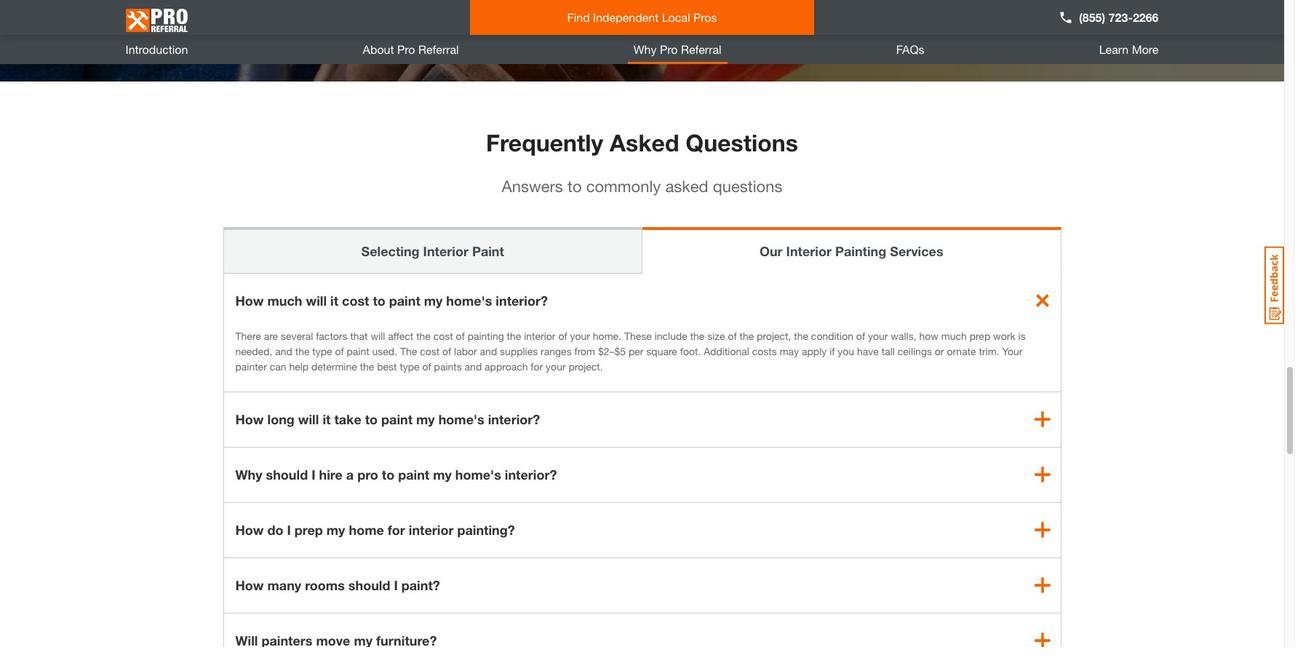 Task type: describe. For each thing, give the bounding box(es) containing it.
walls,
[[891, 329, 917, 342]]

from
[[575, 345, 595, 357]]

i for should
[[312, 466, 316, 482]]

(855) 723-2266 link
[[1059, 9, 1159, 26]]

learn more
[[1100, 42, 1159, 56]]

the up 'may'
[[794, 329, 809, 342]]

condition
[[812, 329, 854, 342]]

referral for why pro referral
[[681, 42, 722, 56]]

how many rooms should i paint?
[[235, 577, 440, 593]]

of up paints
[[443, 345, 451, 357]]

of up determine
[[335, 345, 344, 357]]

tall
[[882, 345, 895, 357]]

more
[[1132, 42, 1159, 56]]

frequently
[[486, 129, 604, 156]]

can
[[270, 360, 286, 372]]

these
[[624, 329, 652, 342]]

find independent local pros
[[567, 10, 717, 24]]

painting
[[468, 329, 504, 342]]

interior for selecting
[[423, 243, 469, 259]]

selecting
[[361, 243, 420, 259]]

find independent local pros button
[[470, 0, 815, 35]]

painter
[[235, 360, 267, 372]]

local
[[662, 10, 690, 24]]

0 vertical spatial cost
[[342, 292, 369, 308]]

rooms
[[305, 577, 345, 593]]

per
[[629, 345, 644, 357]]

take
[[334, 411, 362, 427]]

to right pro
[[382, 466, 395, 482]]

of up the 'ranges'
[[559, 329, 567, 342]]

of left paints
[[423, 360, 431, 372]]

for inside there are several factors that will affect the cost of painting the interior of your home. these include the size of the project, the condition of your walls, how much prep work is needed, and the type of paint used. the cost of labor and supplies ranges from $2–$5 per square foot. additional costs may apply if you have tall ceilings or ornate trim. your painter can help determine the best type of paints and approach for your project.
[[531, 360, 543, 372]]

labor
[[454, 345, 477, 357]]

the up the
[[416, 329, 431, 342]]

paint up the affect
[[389, 292, 421, 308]]

1 horizontal spatial type
[[400, 360, 420, 372]]

asked
[[666, 177, 709, 195]]

costs
[[753, 345, 777, 357]]

ceilings
[[898, 345, 932, 357]]

our
[[760, 243, 783, 259]]

about
[[363, 42, 394, 56]]

how for how long will it take to paint my home's interior?
[[235, 411, 264, 427]]

to right the take
[[365, 411, 378, 427]]

it for take
[[323, 411, 331, 427]]

determine
[[312, 360, 357, 372]]

do
[[267, 522, 284, 538]]

help
[[289, 360, 309, 372]]

home
[[349, 522, 384, 538]]

ranges
[[541, 345, 572, 357]]

our interior painting services
[[760, 243, 944, 259]]

the up supplies
[[507, 329, 521, 342]]

feedback link image
[[1265, 246, 1285, 325]]

how for how many rooms should i paint?
[[235, 577, 264, 593]]

if
[[830, 345, 835, 357]]

about pro referral
[[363, 42, 459, 56]]

paint right the take
[[381, 411, 413, 427]]

apply
[[802, 345, 827, 357]]

1 vertical spatial should
[[349, 577, 390, 593]]

many
[[267, 577, 301, 593]]

introduction
[[126, 42, 188, 56]]

affect
[[388, 329, 414, 342]]

paints
[[434, 360, 462, 372]]

long
[[267, 411, 295, 427]]

may
[[780, 345, 799, 357]]

how much will it cost to paint my home's interior?
[[235, 292, 548, 308]]

include
[[655, 329, 688, 342]]

or
[[935, 345, 944, 357]]

interior? for how long will it take to paint my home's interior?
[[488, 411, 540, 427]]

and down labor
[[465, 360, 482, 372]]

answers to commonly asked questions
[[502, 177, 783, 195]]

additional
[[704, 345, 750, 357]]

hire
[[319, 466, 343, 482]]

2 vertical spatial i
[[394, 577, 398, 593]]

pros
[[694, 10, 717, 24]]

why pro referral
[[634, 42, 722, 56]]

why for why pro referral
[[634, 42, 657, 56]]

home's for how much will it cost to paint my home's interior?
[[446, 292, 492, 308]]

services
[[890, 243, 944, 259]]

paint
[[472, 243, 504, 259]]

work
[[994, 329, 1016, 342]]

trim.
[[979, 345, 1000, 357]]

2 vertical spatial cost
[[420, 345, 440, 357]]

questions
[[686, 129, 799, 156]]

why should i hire a pro to paint my home's interior?
[[235, 466, 557, 482]]

$2–$5
[[598, 345, 626, 357]]

pro for about
[[397, 42, 415, 56]]

and down painting
[[480, 345, 497, 357]]

a
[[346, 466, 354, 482]]

commonly
[[586, 177, 661, 195]]

how long will it take to paint my home's interior?
[[235, 411, 540, 427]]

painting
[[836, 243, 887, 259]]

paint?
[[402, 577, 440, 593]]

you
[[838, 345, 855, 357]]

there are several factors that will affect the cost of painting the interior of your home. these include the size of the project, the condition of your walls, how much prep work is needed, and the type of paint used. the cost of labor and supplies ranges from $2–$5 per square foot. additional costs may apply if you have tall ceilings or ornate trim. your painter can help determine the best type of paints and approach for your project.
[[235, 329, 1026, 372]]

home.
[[593, 329, 622, 342]]

much inside there are several factors that will affect the cost of painting the interior of your home. these include the size of the project, the condition of your walls, how much prep work is needed, and the type of paint used. the cost of labor and supplies ranges from $2–$5 per square foot. additional costs may apply if you have tall ceilings or ornate trim. your painter can help determine the best type of paints and approach for your project.
[[942, 329, 967, 342]]

find
[[567, 10, 590, 24]]

that
[[350, 329, 368, 342]]



Task type: vqa. For each thing, say whether or not it's contained in the screenshot.
Cart link
no



Task type: locate. For each thing, give the bounding box(es) containing it.
there
[[235, 329, 261, 342]]

1 horizontal spatial pro
[[660, 42, 678, 56]]

the up costs
[[740, 329, 754, 342]]

of right size
[[728, 329, 737, 342]]

approach
[[485, 360, 528, 372]]

0 horizontal spatial pro
[[397, 42, 415, 56]]

how left long
[[235, 411, 264, 427]]

4 how from the top
[[235, 577, 264, 593]]

1 horizontal spatial i
[[312, 466, 316, 482]]

1 vertical spatial home's
[[439, 411, 485, 427]]

1 vertical spatial cost
[[434, 329, 453, 342]]

0 horizontal spatial referral
[[419, 42, 459, 56]]

foot.
[[680, 345, 701, 357]]

0 horizontal spatial why
[[235, 466, 262, 482]]

for down supplies
[[531, 360, 543, 372]]

2 vertical spatial interior?
[[505, 466, 557, 482]]

interior for our
[[787, 243, 832, 259]]

referral down 'pros'
[[681, 42, 722, 56]]

referral right about
[[419, 42, 459, 56]]

interior? for how much will it cost to paint my home's interior?
[[496, 292, 548, 308]]

1 horizontal spatial prep
[[970, 329, 991, 342]]

much up several
[[267, 292, 302, 308]]

much up ornate
[[942, 329, 967, 342]]

selecting interior paint
[[361, 243, 504, 259]]

square
[[647, 345, 678, 357]]

how left many
[[235, 577, 264, 593]]

faqs
[[897, 42, 925, 56]]

painting?
[[457, 522, 515, 538]]

1 horizontal spatial should
[[349, 577, 390, 593]]

2 vertical spatial home's
[[456, 466, 501, 482]]

of up labor
[[456, 329, 465, 342]]

2 pro from the left
[[660, 42, 678, 56]]

2 how from the top
[[235, 411, 264, 427]]

1 vertical spatial much
[[942, 329, 967, 342]]

the left best
[[360, 360, 374, 372]]

2 interior from the left
[[787, 243, 832, 259]]

home's up painting?
[[456, 466, 501, 482]]

1 vertical spatial for
[[388, 522, 405, 538]]

why
[[634, 42, 657, 56], [235, 466, 262, 482]]

will up used.
[[371, 329, 385, 342]]

1 horizontal spatial referral
[[681, 42, 722, 56]]

1 horizontal spatial your
[[570, 329, 590, 342]]

1 how from the top
[[235, 292, 264, 308]]

1 vertical spatial will
[[371, 329, 385, 342]]

interior? down approach
[[488, 411, 540, 427]]

your
[[1003, 345, 1023, 357]]

i left hire
[[312, 466, 316, 482]]

and
[[275, 345, 293, 357], [480, 345, 497, 357], [465, 360, 482, 372]]

of up have
[[857, 329, 865, 342]]

how
[[920, 329, 939, 342]]

referral for about pro referral
[[419, 42, 459, 56]]

of
[[456, 329, 465, 342], [559, 329, 567, 342], [728, 329, 737, 342], [857, 329, 865, 342], [335, 345, 344, 357], [443, 345, 451, 357], [423, 360, 431, 372]]

0 vertical spatial much
[[267, 292, 302, 308]]

1 horizontal spatial interior
[[787, 243, 832, 259]]

the up foot.
[[691, 329, 705, 342]]

1 vertical spatial type
[[400, 360, 420, 372]]

cost right the
[[420, 345, 440, 357]]

should
[[266, 466, 308, 482], [349, 577, 390, 593]]

0 vertical spatial interior
[[524, 329, 556, 342]]

0 horizontal spatial interior
[[409, 522, 454, 538]]

will for take
[[298, 411, 319, 427]]

asked
[[610, 129, 679, 156]]

1 horizontal spatial interior
[[524, 329, 556, 342]]

paint inside there are several factors that will affect the cost of painting the interior of your home. these include the size of the project, the condition of your walls, how much prep work is needed, and the type of paint used. the cost of labor and supplies ranges from $2–$5 per square foot. additional costs may apply if you have tall ceilings or ornate trim. your painter can help determine the best type of paints and approach for your project.
[[347, 345, 370, 357]]

your down the 'ranges'
[[546, 360, 566, 372]]

will
[[306, 292, 327, 308], [371, 329, 385, 342], [298, 411, 319, 427]]

will right long
[[298, 411, 319, 427]]

interior left paint
[[423, 243, 469, 259]]

the
[[400, 345, 417, 357]]

1 vertical spatial i
[[287, 522, 291, 538]]

1 referral from the left
[[419, 42, 459, 56]]

pro referral logo image
[[126, 3, 187, 38]]

0 vertical spatial home's
[[446, 292, 492, 308]]

referral
[[419, 42, 459, 56], [681, 42, 722, 56]]

0 vertical spatial type
[[312, 345, 332, 357]]

pro right about
[[397, 42, 415, 56]]

(855) 723-2266
[[1080, 10, 1159, 24]]

type down factors
[[312, 345, 332, 357]]

home's up painting
[[446, 292, 492, 308]]

interior? up painting?
[[505, 466, 557, 482]]

answers
[[502, 177, 563, 195]]

interior up the 'ranges'
[[524, 329, 556, 342]]

size
[[708, 329, 725, 342]]

cost
[[342, 292, 369, 308], [434, 329, 453, 342], [420, 345, 440, 357]]

how up 'there'
[[235, 292, 264, 308]]

0 vertical spatial prep
[[970, 329, 991, 342]]

it left the take
[[323, 411, 331, 427]]

your up have
[[868, 329, 888, 342]]

should left hire
[[266, 466, 308, 482]]

0 horizontal spatial should
[[266, 466, 308, 482]]

will inside there are several factors that will affect the cost of painting the interior of your home. these include the size of the project, the condition of your walls, how much prep work is needed, and the type of paint used. the cost of labor and supplies ranges from $2–$5 per square foot. additional costs may apply if you have tall ceilings or ornate trim. your painter can help determine the best type of paints and approach for your project.
[[371, 329, 385, 342]]

1 vertical spatial prep
[[295, 522, 323, 538]]

i right do
[[287, 522, 291, 538]]

i left paint?
[[394, 577, 398, 593]]

0 horizontal spatial your
[[546, 360, 566, 372]]

1 vertical spatial interior?
[[488, 411, 540, 427]]

are
[[264, 329, 278, 342]]

723-
[[1109, 10, 1133, 24]]

2 referral from the left
[[681, 42, 722, 56]]

0 horizontal spatial prep
[[295, 522, 323, 538]]

i
[[312, 466, 316, 482], [287, 522, 291, 538], [394, 577, 398, 593]]

1 vertical spatial interior
[[409, 522, 454, 538]]

2 horizontal spatial i
[[394, 577, 398, 593]]

the up help
[[295, 345, 310, 357]]

0 horizontal spatial interior
[[423, 243, 469, 259]]

my
[[424, 292, 443, 308], [416, 411, 435, 427], [433, 466, 452, 482], [327, 522, 345, 538]]

home's for how long will it take to paint my home's interior?
[[439, 411, 485, 427]]

0 horizontal spatial type
[[312, 345, 332, 357]]

interior left painting?
[[409, 522, 454, 538]]

interior? up painting
[[496, 292, 548, 308]]

pro for why
[[660, 42, 678, 56]]

for right home
[[388, 522, 405, 538]]

it for cost
[[331, 292, 339, 308]]

ornate
[[947, 345, 977, 357]]

pro down local
[[660, 42, 678, 56]]

0 vertical spatial interior?
[[496, 292, 548, 308]]

0 horizontal spatial for
[[388, 522, 405, 538]]

i for do
[[287, 522, 291, 538]]

0 vertical spatial i
[[312, 466, 316, 482]]

questions
[[713, 177, 783, 195]]

used.
[[372, 345, 397, 357]]

is
[[1019, 329, 1026, 342]]

1 horizontal spatial for
[[531, 360, 543, 372]]

1 vertical spatial why
[[235, 466, 262, 482]]

to right answers
[[568, 177, 582, 195]]

interior?
[[496, 292, 548, 308], [488, 411, 540, 427], [505, 466, 557, 482]]

0 vertical spatial it
[[331, 292, 339, 308]]

supplies
[[500, 345, 538, 357]]

2 horizontal spatial your
[[868, 329, 888, 342]]

pro
[[358, 466, 378, 482]]

home's down paints
[[439, 411, 485, 427]]

should right rooms
[[349, 577, 390, 593]]

the
[[416, 329, 431, 342], [507, 329, 521, 342], [691, 329, 705, 342], [740, 329, 754, 342], [794, 329, 809, 342], [295, 345, 310, 357], [360, 360, 374, 372]]

paint down that
[[347, 345, 370, 357]]

2 vertical spatial will
[[298, 411, 319, 427]]

home's
[[446, 292, 492, 308], [439, 411, 485, 427], [456, 466, 501, 482]]

0 vertical spatial why
[[634, 42, 657, 56]]

learn
[[1100, 42, 1129, 56]]

to
[[568, 177, 582, 195], [373, 292, 386, 308], [365, 411, 378, 427], [382, 466, 395, 482]]

best
[[377, 360, 397, 372]]

project,
[[757, 329, 792, 342]]

1 interior from the left
[[423, 243, 469, 259]]

0 horizontal spatial i
[[287, 522, 291, 538]]

will up factors
[[306, 292, 327, 308]]

needed,
[[235, 345, 272, 357]]

0 vertical spatial for
[[531, 360, 543, 372]]

interior
[[524, 329, 556, 342], [409, 522, 454, 538]]

factors
[[316, 329, 348, 342]]

prep up trim.
[[970, 329, 991, 342]]

it up factors
[[331, 292, 339, 308]]

how do i prep my home for interior painting?
[[235, 522, 515, 538]]

how for how do i prep my home for interior painting?
[[235, 522, 264, 538]]

2266
[[1133, 10, 1159, 24]]

0 vertical spatial will
[[306, 292, 327, 308]]

type
[[312, 345, 332, 357], [400, 360, 420, 372]]

cost up that
[[342, 292, 369, 308]]

prep inside there are several factors that will affect the cost of painting the interior of your home. these include the size of the project, the condition of your walls, how much prep work is needed, and the type of paint used. the cost of labor and supplies ranges from $2–$5 per square foot. additional costs may apply if you have tall ceilings or ornate trim. your painter can help determine the best type of paints and approach for your project.
[[970, 329, 991, 342]]

interior
[[423, 243, 469, 259], [787, 243, 832, 259]]

to down selecting
[[373, 292, 386, 308]]

independent
[[593, 10, 659, 24]]

type down the
[[400, 360, 420, 372]]

and up can
[[275, 345, 293, 357]]

1 horizontal spatial why
[[634, 42, 657, 56]]

prep
[[970, 329, 991, 342], [295, 522, 323, 538]]

interior inside there are several factors that will affect the cost of painting the interior of your home. these include the size of the project, the condition of your walls, how much prep work is needed, and the type of paint used. the cost of labor and supplies ranges from $2–$5 per square foot. additional costs may apply if you have tall ceilings or ornate trim. your painter can help determine the best type of paints and approach for your project.
[[524, 329, 556, 342]]

(855)
[[1080, 10, 1106, 24]]

several
[[281, 329, 313, 342]]

why for why should i hire a pro to paint my home's interior?
[[235, 466, 262, 482]]

cost up paints
[[434, 329, 453, 342]]

3 how from the top
[[235, 522, 264, 538]]

it
[[331, 292, 339, 308], [323, 411, 331, 427]]

0 vertical spatial should
[[266, 466, 308, 482]]

project.
[[569, 360, 603, 372]]

have
[[857, 345, 879, 357]]

how for how much will it cost to paint my home's interior?
[[235, 292, 264, 308]]

your up from
[[570, 329, 590, 342]]

paint right pro
[[398, 466, 430, 482]]

0 horizontal spatial much
[[267, 292, 302, 308]]

for
[[531, 360, 543, 372], [388, 522, 405, 538]]

will for cost
[[306, 292, 327, 308]]

prep right do
[[295, 522, 323, 538]]

1 pro from the left
[[397, 42, 415, 56]]

frequently asked questions
[[486, 129, 799, 156]]

1 horizontal spatial much
[[942, 329, 967, 342]]

how left do
[[235, 522, 264, 538]]

1 vertical spatial it
[[323, 411, 331, 427]]

interior right our at the right top of page
[[787, 243, 832, 259]]



